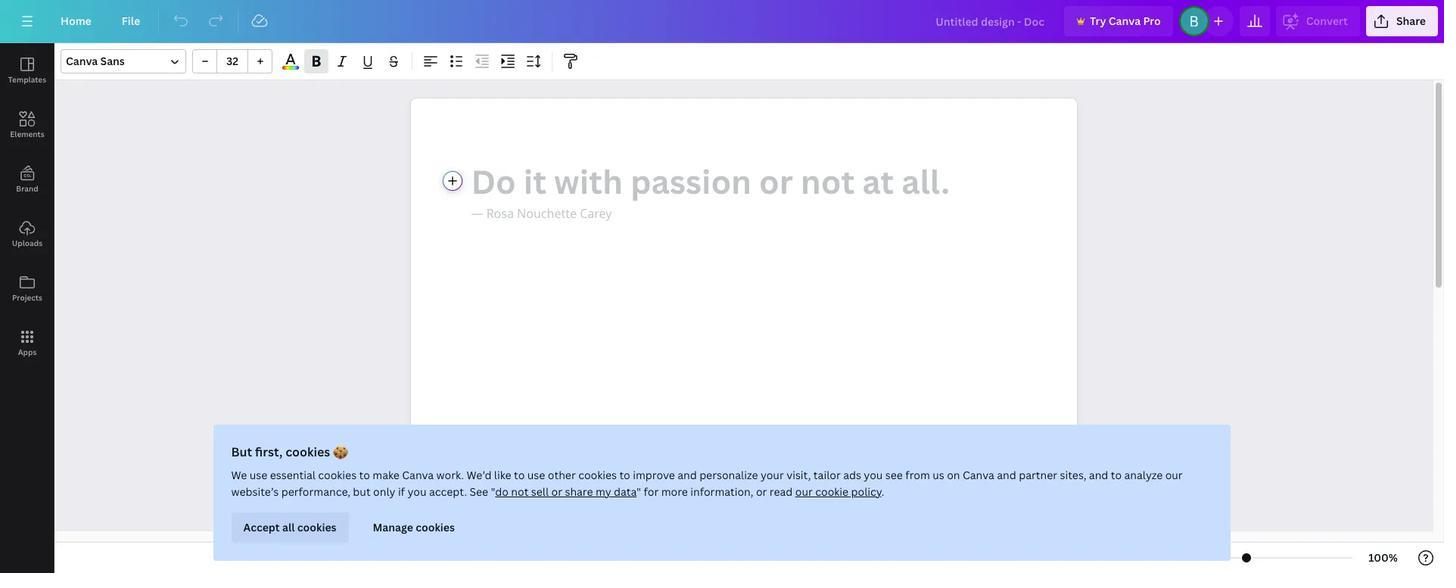 Task type: describe. For each thing, give the bounding box(es) containing it.
work.
[[437, 468, 465, 482]]

projects
[[12, 292, 42, 303]]

convert button
[[1277, 6, 1361, 36]]

elements
[[10, 129, 44, 139]]

100%
[[1369, 551, 1399, 565]]

home link
[[48, 6, 104, 36]]

1 to from the left
[[360, 468, 371, 482]]

but first, cookies 🍪
[[232, 444, 349, 460]]

sans
[[100, 54, 125, 68]]

do not sell or share my data " for more information, or read our cookie policy .
[[496, 485, 885, 499]]

other
[[549, 468, 576, 482]]

cookies up my
[[579, 468, 618, 482]]

read
[[770, 485, 794, 499]]

only
[[374, 485, 396, 499]]

2 " from the left
[[637, 485, 642, 499]]

cookies up essential
[[286, 444, 331, 460]]

tailor
[[814, 468, 842, 482]]

brand button
[[0, 152, 55, 207]]

canva inside button
[[1109, 14, 1141, 28]]

sites,
[[1061, 468, 1087, 482]]

like
[[495, 468, 512, 482]]

essential
[[271, 468, 316, 482]]

convert
[[1307, 14, 1349, 28]]

cookies inside button
[[416, 520, 455, 535]]

your
[[761, 468, 785, 482]]

not
[[512, 485, 529, 499]]

file
[[122, 14, 140, 28]]

information,
[[691, 485, 754, 499]]

more
[[662, 485, 689, 499]]

manage cookies button
[[361, 513, 468, 543]]

canva right 'on'
[[964, 468, 995, 482]]

Design title text field
[[924, 6, 1059, 36]]

🍪
[[334, 444, 349, 460]]

1 and from the left
[[678, 468, 698, 482]]

color range image
[[283, 66, 299, 70]]

2 or from the left
[[757, 485, 768, 499]]

" inside the we use essential cookies to make canva work. we'd like to use other cookies to improve and personalize your visit, tailor ads you see from us on canva and partner sites, and to analyze our website's performance, but only if you accept. see "
[[492, 485, 496, 499]]

1 vertical spatial our
[[796, 485, 814, 499]]

main menu bar
[[0, 0, 1445, 43]]

2 use from the left
[[528, 468, 546, 482]]

brand
[[16, 183, 38, 194]]

1 or from the left
[[552, 485, 563, 499]]

accept.
[[430, 485, 468, 499]]

.
[[882, 485, 885, 499]]

try canva pro button
[[1065, 6, 1174, 36]]

cookies inside "button"
[[298, 520, 337, 535]]

canva up if
[[403, 468, 434, 482]]

make
[[373, 468, 400, 482]]

share
[[1397, 14, 1427, 28]]

analyze
[[1125, 468, 1164, 482]]

all
[[283, 520, 295, 535]]

ads
[[844, 468, 862, 482]]

uploads button
[[0, 207, 55, 261]]

canva sans button
[[61, 49, 186, 73]]

2 and from the left
[[998, 468, 1017, 482]]

sell
[[532, 485, 550, 499]]

apps
[[18, 347, 37, 357]]



Task type: locate. For each thing, give the bounding box(es) containing it.
0 horizontal spatial or
[[552, 485, 563, 499]]

share button
[[1367, 6, 1439, 36]]

or
[[552, 485, 563, 499], [757, 485, 768, 499]]

0 horizontal spatial and
[[678, 468, 698, 482]]

templates button
[[0, 43, 55, 98]]

uploads
[[12, 238, 43, 248]]

improve
[[634, 468, 676, 482]]

canva left sans
[[66, 54, 98, 68]]

cookies
[[286, 444, 331, 460], [319, 468, 357, 482], [579, 468, 618, 482], [298, 520, 337, 535], [416, 520, 455, 535]]

to up but
[[360, 468, 371, 482]]

" right see
[[492, 485, 496, 499]]

manage
[[373, 520, 414, 535]]

1 " from the left
[[492, 485, 496, 499]]

use up the website's
[[250, 468, 268, 482]]

3 to from the left
[[620, 468, 631, 482]]

accept all cookies
[[244, 520, 337, 535]]

1 horizontal spatial our
[[1166, 468, 1184, 482]]

website's
[[232, 485, 279, 499]]

1 horizontal spatial and
[[998, 468, 1017, 482]]

4 to from the left
[[1112, 468, 1123, 482]]

policy
[[852, 485, 882, 499]]

or left read
[[757, 485, 768, 499]]

we
[[232, 468, 248, 482]]

accept
[[244, 520, 280, 535]]

home
[[61, 14, 91, 28]]

templates
[[8, 74, 46, 85]]

try canva pro
[[1090, 14, 1162, 28]]

accept all cookies button
[[232, 513, 349, 543]]

partner
[[1020, 468, 1058, 482]]

to left analyze in the right bottom of the page
[[1112, 468, 1123, 482]]

file button
[[110, 6, 152, 36]]

to right like on the bottom left of the page
[[515, 468, 525, 482]]

3 and from the left
[[1090, 468, 1109, 482]]

you up policy
[[865, 468, 884, 482]]

our inside the we use essential cookies to make canva work. we'd like to use other cookies to improve and personalize your visit, tailor ads you see from us on canva and partner sites, and to analyze our website's performance, but only if you accept. see "
[[1166, 468, 1184, 482]]

cookie
[[816, 485, 849, 499]]

and up do not sell or share my data " for more information, or read our cookie policy .
[[678, 468, 698, 482]]

0 horizontal spatial our
[[796, 485, 814, 499]]

manage cookies
[[373, 520, 455, 535]]

see
[[886, 468, 904, 482]]

pro
[[1144, 14, 1162, 28]]

to
[[360, 468, 371, 482], [515, 468, 525, 482], [620, 468, 631, 482], [1112, 468, 1123, 482]]

1 horizontal spatial "
[[637, 485, 642, 499]]

first,
[[256, 444, 283, 460]]

0 horizontal spatial "
[[492, 485, 496, 499]]

try
[[1090, 14, 1107, 28]]

you
[[865, 468, 884, 482], [408, 485, 427, 499]]

do
[[496, 485, 509, 499]]

we use essential cookies to make canva work. we'd like to use other cookies to improve and personalize your visit, tailor ads you see from us on canva and partner sites, and to analyze our website's performance, but only if you accept. see "
[[232, 468, 1184, 499]]

to up data
[[620, 468, 631, 482]]

data
[[615, 485, 637, 499]]

but
[[354, 485, 371, 499]]

None text field
[[411, 98, 1077, 573]]

you right if
[[408, 485, 427, 499]]

projects button
[[0, 261, 55, 316]]

our down visit,
[[796, 485, 814, 499]]

for
[[644, 485, 659, 499]]

canva right 'try'
[[1109, 14, 1141, 28]]

1 horizontal spatial use
[[528, 468, 546, 482]]

cookies down 🍪
[[319, 468, 357, 482]]

side panel tab list
[[0, 43, 55, 370]]

or right sell
[[552, 485, 563, 499]]

cookies right all
[[298, 520, 337, 535]]

1 horizontal spatial you
[[865, 468, 884, 482]]

share
[[566, 485, 594, 499]]

do not sell or share my data link
[[496, 485, 637, 499]]

1 use from the left
[[250, 468, 268, 482]]

elements button
[[0, 98, 55, 152]]

"
[[492, 485, 496, 499], [637, 485, 642, 499]]

0 horizontal spatial use
[[250, 468, 268, 482]]

100% button
[[1359, 546, 1409, 570]]

and
[[678, 468, 698, 482], [998, 468, 1017, 482], [1090, 468, 1109, 482]]

" left for
[[637, 485, 642, 499]]

– – number field
[[222, 54, 243, 68]]

0 vertical spatial you
[[865, 468, 884, 482]]

2 to from the left
[[515, 468, 525, 482]]

our cookie policy link
[[796, 485, 882, 499]]

canva sans
[[66, 54, 125, 68]]

group
[[192, 49, 273, 73]]

use up sell
[[528, 468, 546, 482]]

on
[[948, 468, 961, 482]]

canva inside dropdown button
[[66, 54, 98, 68]]

canva
[[1109, 14, 1141, 28], [66, 54, 98, 68], [403, 468, 434, 482], [964, 468, 995, 482]]

0 vertical spatial our
[[1166, 468, 1184, 482]]

our right analyze in the right bottom of the page
[[1166, 468, 1184, 482]]

if
[[399, 485, 406, 499]]

we'd
[[467, 468, 492, 482]]

0 horizontal spatial you
[[408, 485, 427, 499]]

personalize
[[700, 468, 759, 482]]

and left partner
[[998, 468, 1017, 482]]

and right sites,
[[1090, 468, 1109, 482]]

cookies down accept.
[[416, 520, 455, 535]]

but
[[232, 444, 253, 460]]

us
[[934, 468, 945, 482]]

from
[[906, 468, 931, 482]]

see
[[470, 485, 489, 499]]

visit,
[[787, 468, 812, 482]]

use
[[250, 468, 268, 482], [528, 468, 546, 482]]

our
[[1166, 468, 1184, 482], [796, 485, 814, 499]]

performance,
[[282, 485, 351, 499]]

my
[[596, 485, 612, 499]]

2 horizontal spatial and
[[1090, 468, 1109, 482]]

1 horizontal spatial or
[[757, 485, 768, 499]]

but first, cookies 🍪 dialog
[[214, 425, 1231, 561]]

apps button
[[0, 316, 55, 370]]

1 vertical spatial you
[[408, 485, 427, 499]]



Task type: vqa. For each thing, say whether or not it's contained in the screenshot.
ESSENTIAL
yes



